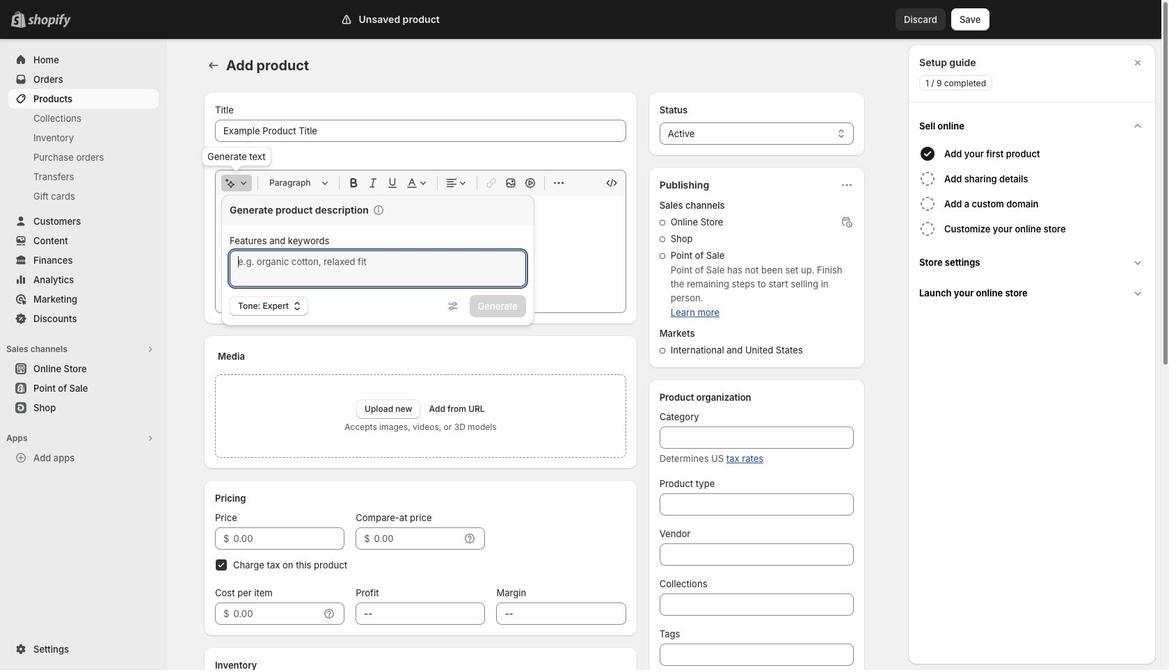 Task type: locate. For each thing, give the bounding box(es) containing it.
1 horizontal spatial   text field
[[374, 528, 460, 550]]

shopify image
[[31, 14, 74, 28]]

1 vertical spatial   text field
[[233, 603, 320, 625]]

  text field
[[233, 528, 345, 550]]

0 horizontal spatial   text field
[[233, 603, 320, 625]]

Short sleeve t-shirt text field
[[215, 120, 626, 142]]

dialog
[[908, 45, 1156, 665]]

  text field
[[374, 528, 460, 550], [233, 603, 320, 625]]

None text field
[[660, 427, 854, 449], [356, 603, 485, 625], [660, 427, 854, 449], [356, 603, 485, 625]]

mark add a custom domain as done image
[[919, 196, 936, 212]]

tooltip
[[202, 147, 271, 166]]

None text field
[[660, 493, 854, 516], [660, 544, 854, 566], [660, 594, 854, 616], [497, 603, 626, 625], [660, 644, 854, 666], [660, 493, 854, 516], [660, 544, 854, 566], [660, 594, 854, 616], [497, 603, 626, 625], [660, 644, 854, 666]]



Task type: vqa. For each thing, say whether or not it's contained in the screenshot.
K
no



Task type: describe. For each thing, give the bounding box(es) containing it.
e.g. organic cotton, relaxed fit text field
[[230, 251, 526, 287]]

mark customize your online store as done image
[[919, 221, 936, 237]]

mark add sharing details as done image
[[919, 171, 936, 187]]

0 vertical spatial   text field
[[374, 528, 460, 550]]



